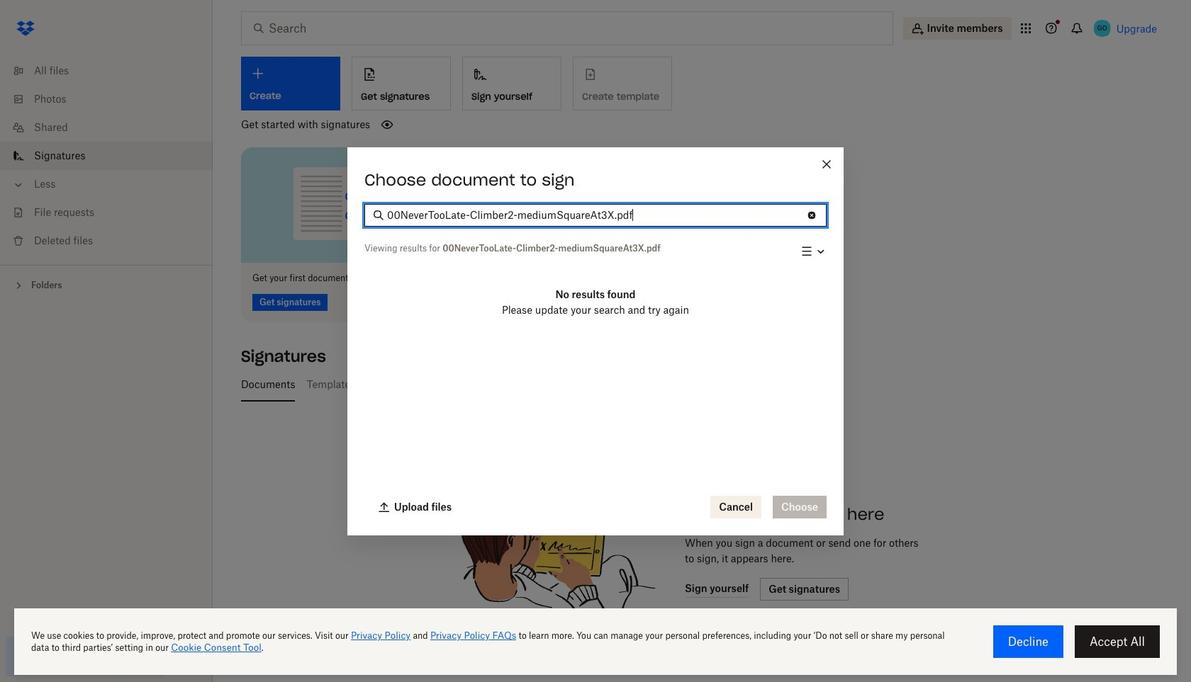 Task type: describe. For each thing, give the bounding box(es) containing it.
Search text field
[[387, 207, 801, 223]]

dropbox image
[[11, 14, 40, 43]]



Task type: locate. For each thing, give the bounding box(es) containing it.
less image
[[11, 178, 26, 192]]

tab list
[[235, 368, 1163, 402]]

list
[[0, 48, 213, 265]]

dialog
[[348, 147, 844, 536]]

list item
[[0, 142, 213, 170]]



Task type: vqa. For each thing, say whether or not it's contained in the screenshot.
dialog
yes



